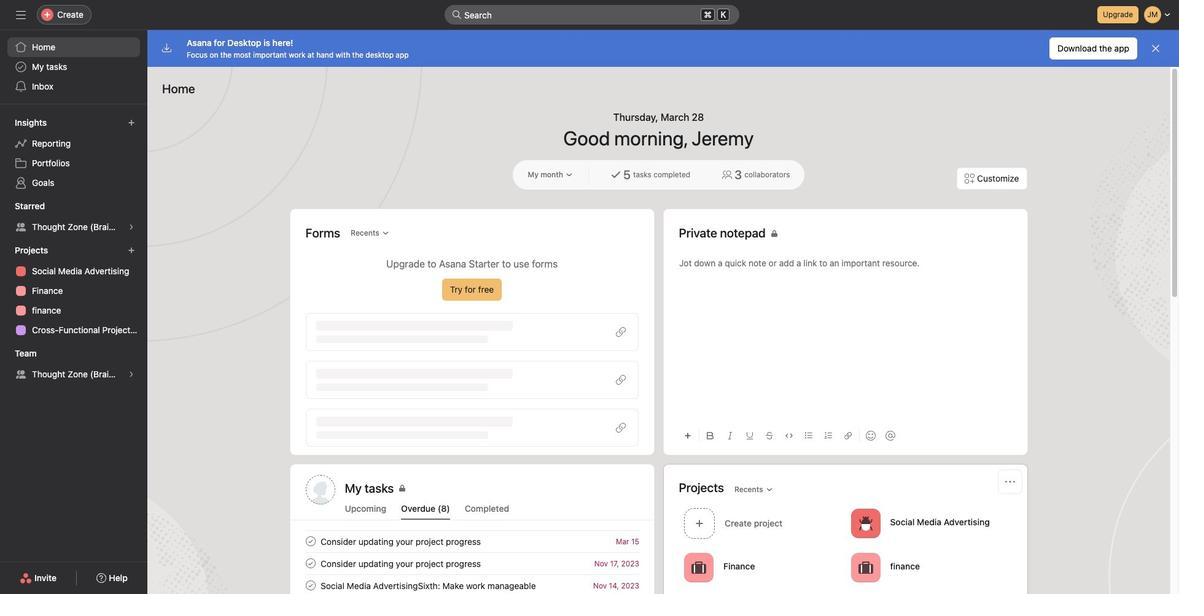 Task type: vqa. For each thing, say whether or not it's contained in the screenshot.
text field
no



Task type: locate. For each thing, give the bounding box(es) containing it.
0 vertical spatial mark complete checkbox
[[303, 557, 318, 571]]

code image
[[786, 433, 793, 440]]

mark complete image for second mark complete option from the bottom
[[303, 557, 318, 571]]

mark complete image
[[303, 535, 318, 549], [303, 557, 318, 571], [303, 579, 318, 594]]

list item
[[679, 505, 846, 543], [291, 531, 654, 553], [291, 553, 654, 575], [291, 575, 654, 595]]

briefcase image
[[692, 561, 706, 575]]

starred element
[[0, 195, 147, 240]]

2 mark complete image from the top
[[303, 557, 318, 571]]

1 vertical spatial mark complete image
[[303, 557, 318, 571]]

toolbar
[[679, 422, 1012, 450]]

actions image
[[1006, 477, 1015, 487]]

hide sidebar image
[[16, 10, 26, 20]]

Mark complete checkbox
[[303, 557, 318, 571], [303, 579, 318, 594]]

see details, thought zone (brainstorm space) image
[[128, 224, 135, 231], [128, 371, 135, 379]]

strikethrough image
[[766, 433, 773, 440]]

link image
[[845, 433, 852, 440]]

1 see details, thought zone (brainstorm space) image from the top
[[128, 224, 135, 231]]

underline image
[[746, 433, 754, 440]]

0 vertical spatial see details, thought zone (brainstorm space) image
[[128, 224, 135, 231]]

1 vertical spatial see details, thought zone (brainstorm space) image
[[128, 371, 135, 379]]

see details, thought zone (brainstorm space) image inside starred element
[[128, 224, 135, 231]]

italics image
[[727, 433, 734, 440]]

bold image
[[707, 433, 714, 440]]

2 mark complete checkbox from the top
[[303, 579, 318, 594]]

1 vertical spatial mark complete checkbox
[[303, 579, 318, 594]]

mark complete image for mark complete checkbox
[[303, 535, 318, 549]]

see details, thought zone (brainstorm space) image inside teams element
[[128, 371, 135, 379]]

2 see details, thought zone (brainstorm space) image from the top
[[128, 371, 135, 379]]

None field
[[445, 5, 740, 25]]

Mark complete checkbox
[[303, 535, 318, 549]]

1 mark complete image from the top
[[303, 535, 318, 549]]

0 vertical spatial mark complete image
[[303, 535, 318, 549]]

3 mark complete image from the top
[[303, 579, 318, 594]]

2 vertical spatial mark complete image
[[303, 579, 318, 594]]



Task type: describe. For each thing, give the bounding box(es) containing it.
1 mark complete checkbox from the top
[[303, 557, 318, 571]]

see details, thought zone (brainstorm space) image for starred element
[[128, 224, 135, 231]]

add profile photo image
[[306, 476, 335, 505]]

teams element
[[0, 343, 147, 387]]

numbered list image
[[825, 433, 832, 440]]

mark complete image for first mark complete option from the bottom of the page
[[303, 579, 318, 594]]

prominent image
[[452, 10, 462, 20]]

global element
[[0, 30, 147, 104]]

see details, thought zone (brainstorm space) image for teams element
[[128, 371, 135, 379]]

new insights image
[[128, 119, 135, 127]]

bug image
[[858, 516, 873, 531]]

bulleted list image
[[805, 433, 813, 440]]

briefcase image
[[858, 561, 873, 575]]

Search tasks, projects, and more text field
[[445, 5, 740, 25]]

at mention image
[[886, 431, 896, 441]]

dismiss image
[[1152, 44, 1161, 53]]

insights element
[[0, 112, 147, 195]]

insert an object image
[[684, 433, 692, 440]]

new project or portfolio image
[[128, 247, 135, 254]]

projects element
[[0, 240, 147, 343]]



